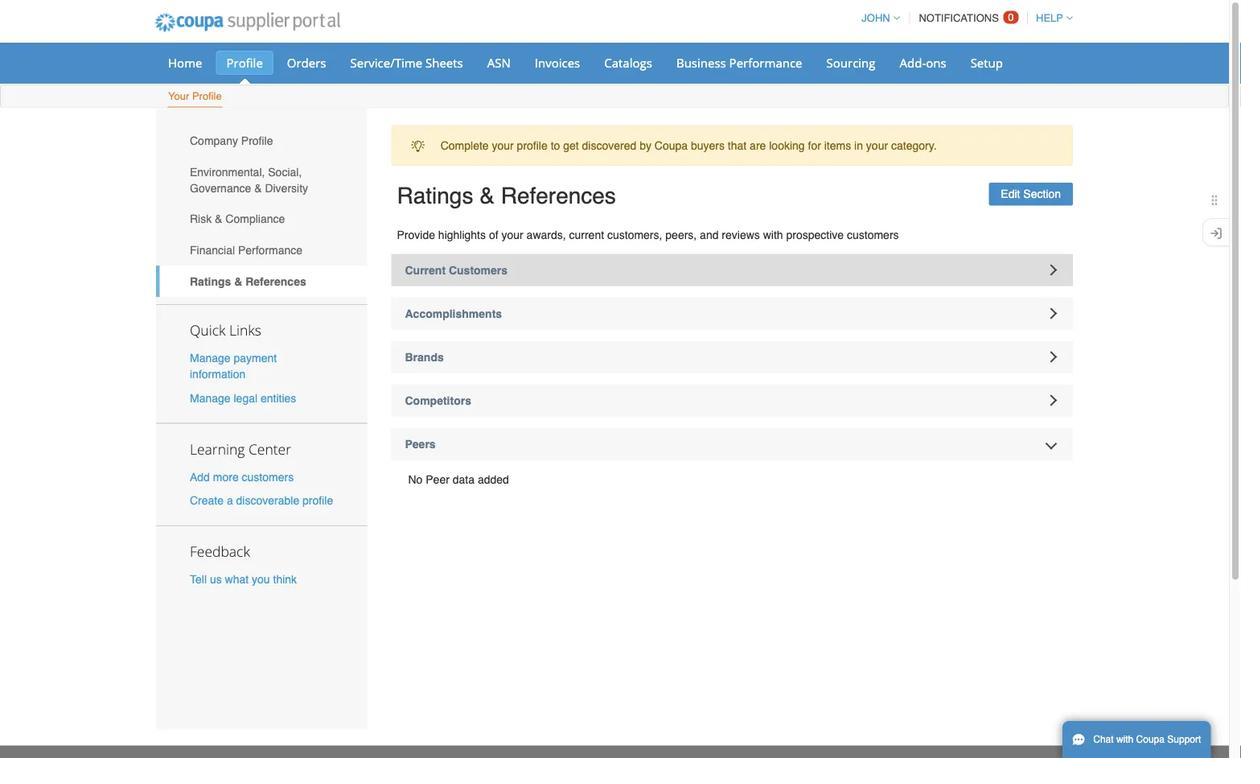 Task type: describe. For each thing, give the bounding box(es) containing it.
support
[[1168, 734, 1202, 745]]

with inside button
[[1117, 734, 1134, 745]]

& inside "environmental, social, governance & diversity"
[[254, 181, 262, 194]]

service/time sheets
[[350, 54, 463, 71]]

complete your profile to get discovered by coupa buyers that are looking for items in your category. alert
[[392, 125, 1074, 166]]

business performance link
[[666, 51, 813, 75]]

coupa inside button
[[1137, 734, 1165, 745]]

section
[[1024, 188, 1062, 201]]

& down financial performance
[[234, 275, 243, 288]]

tell us what you think
[[190, 573, 297, 586]]

0 horizontal spatial ratings & references
[[190, 275, 306, 288]]

discoverable
[[236, 494, 300, 507]]

manage legal entities
[[190, 391, 296, 404]]

profile for company profile
[[241, 134, 273, 147]]

customers
[[449, 264, 508, 276]]

in
[[855, 139, 864, 152]]

links
[[229, 321, 261, 340]]

company profile link
[[156, 125, 367, 156]]

add-ons
[[900, 54, 947, 71]]

peers button
[[392, 428, 1074, 460]]

what
[[225, 573, 249, 586]]

create a discoverable profile link
[[190, 494, 333, 507]]

manage legal entities link
[[190, 391, 296, 404]]

asn link
[[477, 51, 521, 75]]

and
[[700, 228, 719, 241]]

chat with coupa support button
[[1063, 721, 1211, 758]]

data
[[453, 473, 475, 486]]

create
[[190, 494, 224, 507]]

profile inside alert
[[517, 139, 548, 152]]

customers,
[[608, 228, 663, 241]]

profile for your profile
[[192, 90, 222, 102]]

ons
[[926, 54, 947, 71]]

1 horizontal spatial ratings & references
[[397, 183, 616, 209]]

accomplishments heading
[[392, 297, 1074, 330]]

brands button
[[392, 341, 1074, 373]]

orders
[[287, 54, 326, 71]]

manage for manage legal entities
[[190, 391, 231, 404]]

buyers
[[691, 139, 725, 152]]

your right of
[[502, 228, 524, 241]]

added
[[478, 473, 509, 486]]

for
[[808, 139, 822, 152]]

edit section
[[1001, 188, 1062, 201]]

your profile link
[[167, 87, 223, 107]]

awards,
[[527, 228, 566, 241]]

& up of
[[480, 183, 495, 209]]

1 horizontal spatial ratings
[[397, 183, 474, 209]]

compliance
[[226, 213, 285, 225]]

your profile
[[168, 90, 222, 102]]

home link
[[158, 51, 213, 75]]

are
[[750, 139, 766, 152]]

help
[[1037, 12, 1064, 24]]

current customers heading
[[392, 254, 1074, 286]]

setup
[[971, 54, 1004, 71]]

think
[[273, 573, 297, 586]]

edit
[[1001, 188, 1021, 201]]

discovered
[[582, 139, 637, 152]]

chat
[[1094, 734, 1114, 745]]

create a discoverable profile
[[190, 494, 333, 507]]

current
[[405, 264, 446, 276]]

service/time sheets link
[[340, 51, 474, 75]]

help link
[[1029, 12, 1074, 24]]

highlights
[[438, 228, 486, 241]]

your
[[168, 90, 189, 102]]

edit section link
[[989, 183, 1074, 206]]

add more customers link
[[190, 470, 294, 483]]

environmental, social, governance & diversity
[[190, 165, 308, 194]]

financial performance
[[190, 244, 303, 257]]

risk & compliance
[[190, 213, 285, 225]]

sourcing
[[827, 54, 876, 71]]

sheets
[[426, 54, 463, 71]]

current
[[569, 228, 604, 241]]

notifications
[[919, 12, 999, 24]]

& right risk
[[215, 213, 222, 225]]



Task type: locate. For each thing, give the bounding box(es) containing it.
entities
[[261, 391, 296, 404]]

manage inside manage payment information
[[190, 352, 231, 365]]

references down the financial performance 'link'
[[246, 275, 306, 288]]

company profile
[[190, 134, 273, 147]]

1 horizontal spatial with
[[1117, 734, 1134, 745]]

1 vertical spatial profile
[[192, 90, 222, 102]]

learning
[[190, 439, 245, 458]]

tell
[[190, 573, 207, 586]]

performance inside 'link'
[[238, 244, 303, 257]]

ratings & references
[[397, 183, 616, 209], [190, 275, 306, 288]]

reviews
[[722, 228, 760, 241]]

financial
[[190, 244, 235, 257]]

0 horizontal spatial performance
[[238, 244, 303, 257]]

your right in
[[867, 139, 889, 152]]

with
[[764, 228, 784, 241], [1117, 734, 1134, 745]]

profile right discoverable
[[303, 494, 333, 507]]

more
[[213, 470, 239, 483]]

navigation
[[855, 2, 1074, 34]]

references inside ratings & references link
[[246, 275, 306, 288]]

john
[[862, 12, 891, 24]]

provide highlights of your awards, current customers, peers, and reviews with prospective customers
[[397, 228, 899, 241]]

performance for financial performance
[[238, 244, 303, 257]]

company
[[190, 134, 238, 147]]

1 horizontal spatial profile
[[517, 139, 548, 152]]

add-ons link
[[890, 51, 957, 75]]

profile right your
[[192, 90, 222, 102]]

get
[[564, 139, 579, 152]]

looking
[[770, 139, 805, 152]]

environmental,
[[190, 165, 265, 178]]

1 vertical spatial customers
[[242, 470, 294, 483]]

& left diversity
[[254, 181, 262, 194]]

accomplishments
[[405, 307, 502, 320]]

us
[[210, 573, 222, 586]]

1 vertical spatial coupa
[[1137, 734, 1165, 745]]

legal
[[234, 391, 258, 404]]

ratings & references link
[[156, 266, 367, 297]]

catalogs
[[605, 54, 653, 71]]

no peer data added
[[408, 473, 509, 486]]

diversity
[[265, 181, 308, 194]]

john link
[[855, 12, 900, 24]]

0 vertical spatial manage
[[190, 352, 231, 365]]

of
[[489, 228, 499, 241]]

manage
[[190, 352, 231, 365], [190, 391, 231, 404]]

your
[[492, 139, 514, 152], [867, 139, 889, 152], [502, 228, 524, 241]]

manage payment information
[[190, 352, 277, 381]]

add
[[190, 470, 210, 483]]

feedback
[[190, 542, 250, 561]]

add-
[[900, 54, 926, 71]]

profile up environmental, social, governance & diversity link
[[241, 134, 273, 147]]

you
[[252, 573, 270, 586]]

peers,
[[666, 228, 697, 241]]

complete
[[441, 139, 489, 152]]

profile link
[[216, 51, 273, 75]]

customers right "prospective"
[[847, 228, 899, 241]]

to
[[551, 139, 560, 152]]

governance
[[190, 181, 251, 194]]

brands
[[405, 350, 444, 363]]

ratings
[[397, 183, 474, 209], [190, 275, 231, 288]]

your right complete
[[492, 139, 514, 152]]

1 vertical spatial references
[[246, 275, 306, 288]]

competitors button
[[392, 384, 1074, 416]]

performance for business performance
[[730, 54, 803, 71]]

0
[[1009, 11, 1014, 23]]

0 vertical spatial with
[[764, 228, 784, 241]]

customers up discoverable
[[242, 470, 294, 483]]

with right reviews
[[764, 228, 784, 241]]

&
[[254, 181, 262, 194], [480, 183, 495, 209], [215, 213, 222, 225], [234, 275, 243, 288]]

manage up information
[[190, 352, 231, 365]]

business
[[677, 54, 727, 71]]

coupa right by
[[655, 139, 688, 152]]

ratings & references up of
[[397, 183, 616, 209]]

environmental, social, governance & diversity link
[[156, 156, 367, 203]]

quick links
[[190, 321, 261, 340]]

0 vertical spatial performance
[[730, 54, 803, 71]]

coupa supplier portal image
[[144, 2, 351, 43]]

competitors
[[405, 394, 472, 407]]

0 horizontal spatial with
[[764, 228, 784, 241]]

sourcing link
[[816, 51, 886, 75]]

risk & compliance link
[[156, 203, 367, 235]]

learning center
[[190, 439, 291, 458]]

prospective
[[787, 228, 844, 241]]

manage down information
[[190, 391, 231, 404]]

0 vertical spatial coupa
[[655, 139, 688, 152]]

complete your profile to get discovered by coupa buyers that are looking for items in your category.
[[441, 139, 937, 152]]

1 manage from the top
[[190, 352, 231, 365]]

profile down coupa supplier portal image
[[227, 54, 263, 71]]

0 vertical spatial customers
[[847, 228, 899, 241]]

0 vertical spatial ratings
[[397, 183, 474, 209]]

notifications 0
[[919, 11, 1014, 24]]

with right chat at the bottom
[[1117, 734, 1134, 745]]

coupa inside alert
[[655, 139, 688, 152]]

performance right business
[[730, 54, 803, 71]]

tell us what you think button
[[190, 571, 297, 587]]

asn
[[487, 54, 511, 71]]

accomplishments button
[[392, 297, 1074, 330]]

1 vertical spatial ratings & references
[[190, 275, 306, 288]]

0 horizontal spatial customers
[[242, 470, 294, 483]]

1 vertical spatial ratings
[[190, 275, 231, 288]]

manage for manage payment information
[[190, 352, 231, 365]]

1 vertical spatial performance
[[238, 244, 303, 257]]

0 vertical spatial ratings & references
[[397, 183, 616, 209]]

chat with coupa support
[[1094, 734, 1202, 745]]

peers heading
[[392, 428, 1074, 460]]

0 vertical spatial profile
[[227, 54, 263, 71]]

1 vertical spatial profile
[[303, 494, 333, 507]]

performance up ratings & references link at the top left
[[238, 244, 303, 257]]

1 horizontal spatial customers
[[847, 228, 899, 241]]

invoices link
[[525, 51, 591, 75]]

financial performance link
[[156, 235, 367, 266]]

profile
[[517, 139, 548, 152], [303, 494, 333, 507]]

home
[[168, 54, 202, 71]]

references up 'awards,'
[[501, 183, 616, 209]]

payment
[[234, 352, 277, 365]]

navigation containing notifications 0
[[855, 2, 1074, 34]]

brands heading
[[392, 341, 1074, 373]]

competitors heading
[[392, 384, 1074, 416]]

information
[[190, 368, 246, 381]]

2 manage from the top
[[190, 391, 231, 404]]

risk
[[190, 213, 212, 225]]

that
[[728, 139, 747, 152]]

current customers
[[405, 264, 508, 276]]

current customers button
[[392, 254, 1074, 286]]

items
[[825, 139, 852, 152]]

0 horizontal spatial coupa
[[655, 139, 688, 152]]

provide
[[397, 228, 435, 241]]

2 vertical spatial profile
[[241, 134, 273, 147]]

ratings & references down financial performance
[[190, 275, 306, 288]]

orders link
[[277, 51, 337, 75]]

profile left to
[[517, 139, 548, 152]]

a
[[227, 494, 233, 507]]

1 horizontal spatial performance
[[730, 54, 803, 71]]

0 horizontal spatial references
[[246, 275, 306, 288]]

category.
[[892, 139, 937, 152]]

service/time
[[350, 54, 423, 71]]

manage payment information link
[[190, 352, 277, 381]]

1 vertical spatial with
[[1117, 734, 1134, 745]]

0 vertical spatial references
[[501, 183, 616, 209]]

1 horizontal spatial references
[[501, 183, 616, 209]]

ratings up provide
[[397, 183, 474, 209]]

1 horizontal spatial coupa
[[1137, 734, 1165, 745]]

business performance
[[677, 54, 803, 71]]

1 vertical spatial manage
[[190, 391, 231, 404]]

0 vertical spatial profile
[[517, 139, 548, 152]]

ratings inside ratings & references link
[[190, 275, 231, 288]]

ratings down the financial
[[190, 275, 231, 288]]

no
[[408, 473, 423, 486]]

coupa left support in the right of the page
[[1137, 734, 1165, 745]]

by
[[640, 139, 652, 152]]

references
[[501, 183, 616, 209], [246, 275, 306, 288]]

0 horizontal spatial ratings
[[190, 275, 231, 288]]

catalogs link
[[594, 51, 663, 75]]

0 horizontal spatial profile
[[303, 494, 333, 507]]



Task type: vqa. For each thing, say whether or not it's contained in the screenshot.
Create a discoverable profile link
yes



